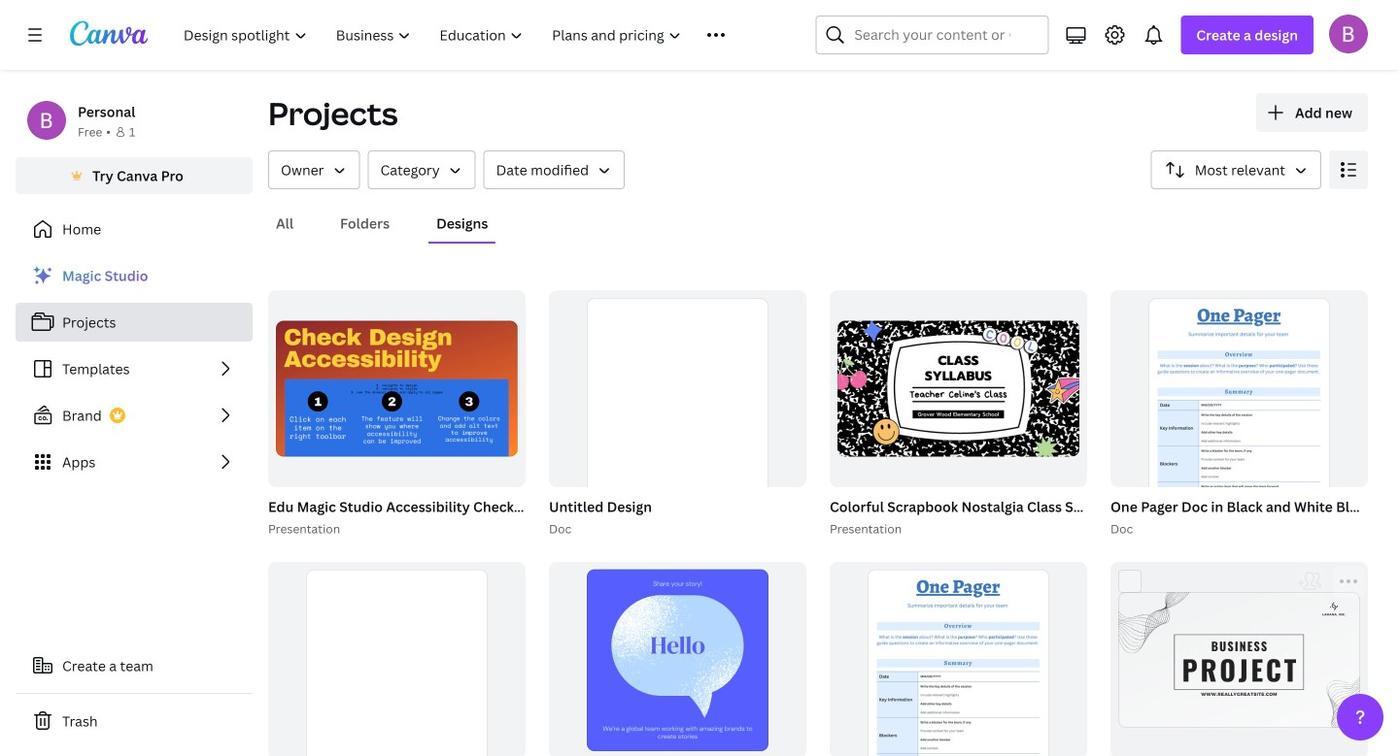 Task type: locate. For each thing, give the bounding box(es) containing it.
Search search field
[[854, 17, 1010, 53]]

list
[[16, 256, 253, 482]]

group
[[264, 290, 631, 539], [268, 290, 526, 487], [545, 290, 806, 555], [549, 290, 806, 555], [826, 290, 1320, 539], [830, 290, 1087, 487], [1107, 290, 1399, 555], [1111, 290, 1368, 555], [268, 562, 526, 757], [549, 562, 806, 757], [830, 562, 1087, 757], [1111, 562, 1368, 757]]

None search field
[[816, 16, 1049, 54]]

Owner button
[[268, 151, 360, 189]]

bob builder image
[[1329, 14, 1368, 53]]

Sort by button
[[1151, 151, 1321, 189]]

top level navigation element
[[171, 16, 769, 54], [171, 16, 769, 54]]



Task type: describe. For each thing, give the bounding box(es) containing it.
Date modified button
[[484, 151, 625, 189]]

Category button
[[368, 151, 476, 189]]



Task type: vqa. For each thing, say whether or not it's contained in the screenshot.
Top level navigation element
yes



